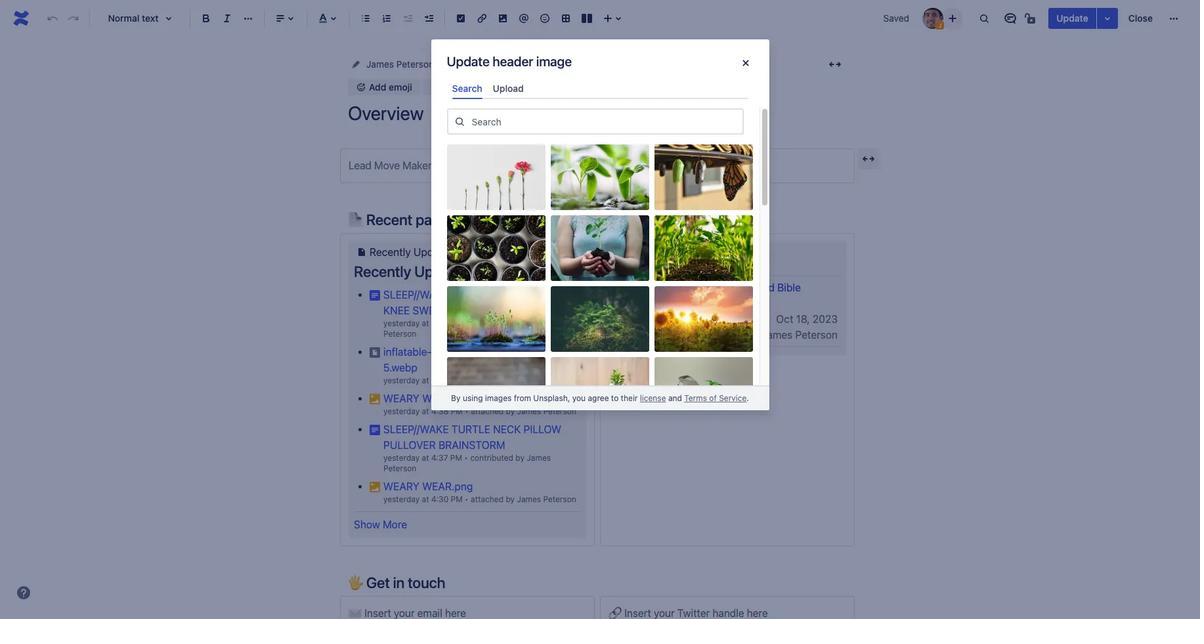 Task type: describe. For each thing, give the bounding box(es) containing it.
0 horizontal spatial wear
[[480, 160, 504, 171]]

pullover
[[384, 440, 436, 452]]

18,
[[797, 314, 810, 325]]

✉️
[[349, 608, 365, 620]]

at inside weary wear.png yesterday at 4:38 pm • attached by james peterson
[[422, 407, 429, 417]]

4:40
[[432, 376, 449, 386]]

overview
[[500, 58, 539, 70]]

brainstorm
[[439, 440, 506, 452]]

weary wear.png yesterday at 4:38 pm • attached by james peterson
[[384, 393, 577, 417]]

in
[[393, 574, 405, 592]]

kneed
[[452, 289, 486, 301]]

image for update header image
[[537, 54, 572, 69]]

5:00
[[432, 319, 449, 329]]

wear.png for weary wear.png yesterday at 4:38 pm • attached by james peterson
[[422, 393, 473, 405]]

header for update
[[493, 54, 534, 69]]

1 vertical spatial recently
[[354, 263, 411, 281]]

bold ⌘b image
[[198, 11, 214, 26]]

pm right 4:37
[[451, 454, 462, 463]]

peterson inside the weary wear.png yesterday at 4:30 pm • attached by james peterson
[[544, 495, 577, 505]]

add header image button
[[423, 80, 531, 95]]

images
[[485, 394, 512, 404]]

knee
[[384, 305, 410, 317]]

james peterson up today-
[[384, 319, 552, 339]]

turtle
[[452, 424, 491, 436]]

image for add header image
[[497, 82, 523, 93]]

close
[[1129, 12, 1154, 24]]

weary for weary wear.png yesterday at 4:30 pm • attached by james peterson
[[384, 481, 420, 493]]

saved
[[884, 12, 910, 24]]

• inside weary wear.png yesterday at 4:38 pm • attached by james peterson
[[465, 407, 469, 417]]

italic ⌘i image
[[219, 11, 235, 26]]

service
[[720, 394, 747, 404]]

yesterday inside inflatable-pants-today-inline-200227- 5.webp yesterday at 4:40 pm • attached by james peterson
[[384, 376, 420, 386]]

james inside the weary wear.png yesterday at 4:30 pm • attached by james peterson
[[517, 495, 541, 505]]

james inside inflatable-pants-today-inline-200227- 5.webp yesterday at 4:40 pm • attached by james peterson
[[518, 376, 542, 386]]

sleep//wake turtle neck pillow pullover brainstorm link
[[384, 424, 562, 452]]

recently updated image
[[354, 244, 370, 260]]

0 vertical spatial posts
[[654, 246, 681, 258]]

search
[[452, 83, 483, 94]]

you
[[573, 394, 586, 404]]

overview link
[[500, 57, 539, 72]]

tab list inside update header image dialog
[[447, 78, 754, 99]]

show more
[[354, 519, 408, 531]]

to
[[612, 394, 619, 404]]

left sidebar image
[[581, 194, 597, 210]]

james inside 'oct 18, 2023 james peterson'
[[762, 329, 793, 341]]

remove image
[[654, 194, 669, 210]]

i'm not even sure what these are to be honest but they seemed to be growing from the moss on a neighbours fence. i got super close and did my best to make them look ethereal. in retrospect, i would love to shoot at f8 and increase the dof a little bit more. image
[[447, 287, 546, 352]]

weary wear.png yesterday at 4:30 pm • attached by james peterson
[[384, 481, 577, 505]]

upload
[[493, 83, 524, 94]]

🖐 get in touch
[[348, 574, 446, 592]]

copy of weary wear brand bible created by
[[633, 282, 802, 310]]

weary for weary wear.png yesterday at 4:38 pm • attached by james peterson
[[384, 393, 420, 405]]

inline-
[[495, 347, 524, 358]]

action item image
[[453, 11, 469, 26]]

wear inside copy of weary wear brand bible created by
[[719, 282, 744, 294]]

undo ⌘z image
[[45, 11, 60, 26]]

pm inside weary wear.png yesterday at 4:38 pm • attached by james peterson
[[451, 407, 463, 417]]

show
[[354, 519, 380, 531]]

inflatable-pants-today-inline-200227- 5.webp yesterday at 4:40 pm • attached by james peterson
[[384, 347, 577, 386]]

neck
[[494, 424, 521, 436]]

update button
[[1049, 8, 1097, 29]]

2010 was a boon year for these butterflies in my garden. i had a dozen chrysalis in all manner of morphs at any one time. in this image you can see the new green chrysalis coloration, one that's about ready to emerge (the clear one), and a butterfly that's already come out. they will hang for hours and dry their wings and are, in fact, quite fragile. image
[[655, 145, 753, 210]]

blog posts image
[[614, 244, 630, 260]]

outdent ⇧tab image
[[400, 11, 416, 26]]

maker
[[403, 160, 432, 171]]

.
[[747, 394, 750, 404]]

Give this page a title text field
[[348, 102, 848, 124]]

attached for weary wear.png yesterday at 4:30 pm • attached by james peterson
[[471, 495, 504, 505]]

1 yesterday from the top
[[384, 319, 420, 329]]

1 vertical spatial blog posts
[[614, 263, 667, 275]]

unsplash,
[[534, 394, 570, 404]]

yesterday at 5:00 pm • contributed by
[[384, 319, 527, 329]]

by inside the weary wear.png yesterday at 4:30 pm • attached by james peterson
[[506, 495, 515, 505]]

at inside the weary wear.png yesterday at 4:30 pm • attached by james peterson
[[422, 495, 429, 505]]

0 vertical spatial blog
[[630, 246, 651, 258]]

and
[[669, 394, 683, 404]]

weary wear.png link for weary wear.png yesterday at 4:38 pm • attached by james peterson
[[384, 393, 473, 405]]

terms
[[685, 394, 708, 404]]

lead
[[349, 160, 372, 171]]

pillow for sleep//wake turtle neck pillow pullover brainstorm
[[524, 424, 562, 436]]

content link
[[450, 57, 484, 72]]

0 vertical spatial recently updated
[[370, 246, 455, 258]]

pm inside inflatable-pants-today-inline-200227- 5.webp yesterday at 4:40 pm • attached by james peterson
[[451, 376, 463, 386]]

sleep
[[488, 289, 519, 301]]

show more link
[[354, 519, 408, 531]]

recent
[[366, 211, 413, 228]]

• down sleep//wake kneed sleep pillow knee sweatpants link
[[465, 319, 469, 329]]

update for update
[[1057, 12, 1089, 24]]

created
[[633, 298, 670, 310]]

oct
[[777, 314, 794, 325]]

• down brainstorm
[[465, 454, 468, 463]]

📄
[[348, 211, 363, 228]]

200227-
[[524, 347, 566, 358]]

🔗
[[609, 608, 625, 620]]

copy
[[647, 282, 671, 294]]

two columns image
[[526, 194, 542, 210]]

contributed for brainstorm
[[471, 454, 514, 463]]

sweatpants
[[413, 305, 481, 317]]

0 horizontal spatial weary
[[447, 160, 477, 171]]

adjust update settings image
[[1100, 11, 1116, 26]]

0 vertical spatial of
[[435, 160, 444, 171]]

weary wear.png link for weary wear.png yesterday at 4:30 pm • attached by james peterson
[[384, 481, 473, 493]]

james inside weary wear.png yesterday at 4:38 pm • attached by james peterson
[[517, 407, 542, 417]]

terms of service link
[[685, 394, 747, 404]]

Search field
[[468, 110, 743, 133]]



Task type: locate. For each thing, give the bounding box(es) containing it.
4 yesterday from the top
[[384, 454, 420, 463]]

recently down recently updated image
[[354, 263, 411, 281]]

updated down pages
[[414, 246, 455, 258]]

yesterday inside the weary wear.png yesterday at 4:30 pm • attached by james peterson
[[384, 495, 420, 505]]

0 vertical spatial header
[[493, 54, 534, 69]]

yesterday inside weary wear.png yesterday at 4:38 pm • attached by james peterson
[[384, 407, 420, 417]]

touch
[[408, 574, 446, 592]]

attached inside inflatable-pants-today-inline-200227- 5.webp yesterday at 4:40 pm • attached by james peterson
[[471, 376, 504, 386]]

1 vertical spatial weary wear.png link
[[384, 481, 473, 493]]

1 contributed from the top
[[471, 319, 514, 329]]

james peterson up image icon at the left top of page
[[367, 58, 434, 70]]

2 sleep//wake from the top
[[384, 424, 449, 436]]

pm inside the weary wear.png yesterday at 4:30 pm • attached by james peterson
[[451, 495, 463, 505]]

2 weary wear.png link from the top
[[384, 481, 473, 493]]

1 vertical spatial updated
[[415, 263, 472, 281]]

close button
[[1121, 8, 1162, 29]]

image down the emoji icon
[[537, 54, 572, 69]]

1 vertical spatial wear
[[719, 282, 744, 294]]

2 at from the top
[[422, 376, 429, 386]]

0 vertical spatial wear
[[480, 160, 504, 171]]

pm right 4:40
[[451, 376, 463, 386]]

0 vertical spatial weary
[[384, 393, 420, 405]]

blog posts up copy
[[630, 246, 681, 258]]

wear.png inside weary wear.png yesterday at 4:38 pm • attached by james peterson
[[422, 393, 473, 405]]

header
[[493, 54, 534, 69], [464, 82, 494, 93]]

2 vertical spatial of
[[710, 394, 717, 404]]

conifer sapling image
[[551, 287, 649, 352]]

1 vertical spatial of
[[674, 282, 684, 294]]

0 vertical spatial weary wear.png link
[[384, 393, 473, 405]]

wear.png for weary wear.png yesterday at 4:30 pm • attached by james peterson
[[422, 481, 473, 493]]

image inside button
[[497, 82, 523, 93]]

by inside weary wear.png yesterday at 4:38 pm • attached by james peterson
[[506, 407, 515, 417]]

1 vertical spatial image
[[497, 82, 523, 93]]

at left 4:38
[[422, 407, 429, 417]]

today-
[[463, 347, 495, 358]]

1 at from the top
[[422, 319, 429, 329]]

1 horizontal spatial weary
[[687, 282, 717, 294]]

at left 4:30 on the left
[[422, 495, 429, 505]]

link image
[[474, 11, 490, 26]]

by using images from unsplash, you agree to their license and terms of service .
[[451, 394, 750, 404]]

• up using
[[465, 376, 469, 386]]

sleep//wake kneed sleep pillow knee sweatpants link
[[384, 289, 560, 317]]

pillow for sleep//wake kneed sleep pillow knee sweatpants
[[522, 289, 560, 301]]

updated up kneed
[[415, 263, 472, 281]]

of right maker
[[435, 160, 444, 171]]

copy of weary wear brand bible link
[[647, 282, 802, 294]]

pillow inside sleep//wake turtle neck pillow pullover brainstorm
[[524, 424, 562, 436]]

at left 4:40
[[422, 376, 429, 386]]

header for add
[[464, 82, 494, 93]]

recently updated down recent
[[370, 246, 455, 258]]

1 vertical spatial header
[[464, 82, 494, 93]]

go wide image
[[861, 151, 877, 167]]

1 horizontal spatial of
[[674, 282, 684, 294]]

how a flower grows. image
[[447, 145, 546, 210]]

license
[[640, 394, 667, 404]]

1 sleep//wake from the top
[[384, 289, 449, 301]]

3 yesterday from the top
[[384, 407, 420, 417]]

weary inside the weary wear.png yesterday at 4:30 pm • attached by james peterson
[[384, 481, 420, 493]]

yesterday down "5.webp"
[[384, 376, 420, 386]]

• down using
[[465, 407, 469, 417]]

pants-
[[432, 347, 463, 358]]

sleep//wake up pullover
[[384, 424, 449, 436]]

header inside button
[[464, 82, 494, 93]]

3 attached from the top
[[471, 495, 504, 505]]

attached up images
[[471, 376, 504, 386]]

2 attached from the top
[[471, 407, 504, 417]]

contributed down brainstorm
[[471, 454, 514, 463]]

pages
[[416, 211, 456, 228]]

attached for weary wear.png yesterday at 4:38 pm • attached by james peterson
[[471, 407, 504, 417]]

get
[[366, 574, 390, 592]]

mention image
[[516, 11, 532, 26]]

1 vertical spatial weary
[[687, 282, 717, 294]]

1 vertical spatial attached
[[471, 407, 504, 417]]

0 vertical spatial pillow
[[522, 289, 560, 301]]

on
[[567, 211, 583, 228]]

•
[[465, 319, 469, 329], [465, 376, 469, 386], [465, 407, 469, 417], [465, 454, 468, 463], [465, 495, 469, 505]]

blog posts
[[630, 246, 681, 258], [614, 263, 667, 275]]

urban gardening – raising tomatoes for self support image
[[447, 216, 546, 281]]

1 vertical spatial update
[[447, 54, 490, 69]]

2023
[[813, 314, 838, 325]]

three columns image
[[545, 194, 560, 210]]

license link
[[640, 394, 667, 404]]

5.webp
[[384, 362, 418, 374]]

• inside inflatable-pants-today-inline-200227- 5.webp yesterday at 4:40 pm • attached by james peterson
[[465, 376, 469, 386]]

sleep//wake inside sleep//wake kneed sleep pillow knee sweatpants
[[384, 289, 449, 301]]

wear.png up 4:38
[[422, 393, 473, 405]]

2 contributed from the top
[[471, 454, 514, 463]]

of right copy
[[674, 282, 684, 294]]

image icon image
[[431, 82, 441, 93]]

sleep//wake for knee
[[384, 289, 449, 301]]

header down "content" link
[[464, 82, 494, 93]]

posts
[[654, 246, 681, 258], [639, 263, 667, 275]]

0 vertical spatial recently
[[370, 246, 411, 258]]

editor close icon image
[[738, 55, 754, 71]]

0 horizontal spatial update
[[447, 54, 490, 69]]

oct 18, 2023 james peterson
[[762, 314, 838, 341]]

4:37
[[432, 454, 448, 463]]

yesterday at 4:37 pm • contributed by
[[384, 454, 527, 463]]

wear.png inside the weary wear.png yesterday at 4:30 pm • attached by james peterson
[[422, 481, 473, 493]]

wear up i've
[[480, 160, 504, 171]]

james
[[367, 58, 394, 70], [639, 314, 670, 325], [527, 319, 552, 329], [762, 329, 793, 341], [518, 376, 542, 386], [517, 407, 542, 417], [527, 454, 551, 463], [517, 495, 541, 505]]

james peterson
[[367, 58, 434, 70], [639, 314, 715, 325], [384, 319, 552, 339], [384, 454, 551, 474]]

bible
[[778, 282, 802, 294]]

1 horizontal spatial update
[[1057, 12, 1089, 24]]

update header image dialog
[[431, 39, 770, 620]]

• inside the weary wear.png yesterday at 4:30 pm • attached by james peterson
[[465, 495, 469, 505]]

attached inside weary wear.png yesterday at 4:38 pm • attached by james peterson
[[471, 407, 504, 417]]

by
[[451, 394, 461, 404]]

update inside button
[[1057, 12, 1089, 24]]

yesterday up pullover
[[384, 407, 420, 417]]

add image, video, or file image
[[495, 11, 511, 26]]

1 vertical spatial contributed
[[471, 454, 514, 463]]

from
[[514, 394, 531, 404]]

updated
[[414, 246, 455, 258], [415, 263, 472, 281]]

add header image
[[444, 82, 523, 93]]

worked
[[515, 211, 563, 228]]

move this page image
[[351, 59, 361, 70]]

2 vertical spatial attached
[[471, 495, 504, 505]]

emoji image
[[537, 11, 553, 26]]

pm right 4:30 on the left
[[451, 495, 463, 505]]

by inside copy of weary wear brand bible created by
[[672, 298, 684, 310]]

pillow inside sleep//wake kneed sleep pillow knee sweatpants
[[522, 289, 560, 301]]

recently
[[370, 246, 411, 258], [354, 263, 411, 281]]

peterson inside inflatable-pants-today-inline-200227- 5.webp yesterday at 4:40 pm • attached by james peterson
[[544, 376, 577, 386]]

5 yesterday from the top
[[384, 495, 420, 505]]

inflatable-pants-today-inline-200227- 5.webp link
[[384, 347, 566, 374]]

blog posts down blog posts image
[[614, 263, 667, 275]]

4:30
[[432, 495, 449, 505]]

5 at from the top
[[422, 495, 429, 505]]

1 vertical spatial sleep//wake
[[384, 424, 449, 436]]

add
[[444, 82, 461, 93]]

layouts image
[[579, 11, 595, 26]]

right sidebar image
[[563, 194, 579, 210]]

using
[[463, 394, 483, 404]]

of right terms
[[710, 394, 717, 404]]

sleep//wake inside sleep//wake turtle neck pillow pullover brainstorm
[[384, 424, 449, 436]]

2 weary from the top
[[384, 481, 420, 493]]

weary wear.png link up 4:38
[[384, 393, 473, 405]]

bullet list ⌘⇧8 image
[[358, 11, 374, 26]]

inflatable-
[[384, 347, 432, 358]]

image down overview link
[[497, 82, 523, 93]]

yesterday down pullover
[[384, 454, 420, 463]]

by
[[672, 298, 684, 310], [516, 319, 525, 329], [506, 376, 515, 386], [506, 407, 515, 417], [516, 454, 525, 463], [506, 495, 515, 505]]

agree
[[588, 394, 609, 404]]

1 wear.png from the top
[[422, 393, 473, 405]]

0 vertical spatial sleep//wake
[[384, 289, 449, 301]]

1 vertical spatial weary
[[384, 481, 420, 493]]

a beautiful evening next to a field of sunflowers. image
[[655, 287, 753, 352]]

2 yesterday from the top
[[384, 376, 420, 386]]

corn rows image
[[655, 216, 753, 281]]

numbered list ⌘⇧7 image
[[379, 11, 395, 26]]

lead move maker of weary wear
[[349, 160, 504, 171]]

james peterson link
[[367, 57, 434, 72], [639, 314, 715, 325], [384, 319, 552, 339], [762, 329, 838, 341], [518, 376, 577, 386], [517, 407, 577, 417], [384, 454, 551, 474], [517, 495, 577, 505]]

1 weary wear.png link from the top
[[384, 393, 473, 405]]

wear
[[480, 160, 504, 171], [719, 282, 744, 294]]

sleep//wake for pullover
[[384, 424, 449, 436]]

confluence image
[[11, 8, 32, 29], [11, 8, 32, 29]]

their
[[621, 394, 638, 404]]

Main content area, start typing to enter text. text field
[[340, 148, 855, 620]]

pillow right the sleep
[[522, 289, 560, 301]]

4:38
[[432, 407, 449, 417]]

move
[[374, 160, 400, 171]]

1 vertical spatial wear.png
[[422, 481, 473, 493]]

tab list containing search
[[447, 78, 754, 99]]

1 vertical spatial recently updated
[[354, 263, 472, 281]]

wear.png up 4:30 on the left
[[422, 481, 473, 493]]

james peterson image
[[923, 8, 944, 29]]

content
[[450, 58, 484, 70]]

update for update header image
[[447, 54, 490, 69]]

1 vertical spatial blog
[[614, 263, 636, 275]]

contributed for sweatpants
[[471, 319, 514, 329]]

sleep//wake turtle neck pillow pullover brainstorm
[[384, 424, 562, 452]]

make page full-width image
[[828, 57, 844, 72]]

pm down by
[[451, 407, 463, 417]]

contributed down sleep//wake kneed sleep pillow knee sweatpants link
[[471, 319, 514, 329]]

table image
[[558, 11, 574, 26]]

3 at from the top
[[422, 407, 429, 417]]

update up search
[[447, 54, 490, 69]]

recently down recent
[[370, 246, 411, 258]]

copy image
[[627, 194, 643, 210]]

tab list
[[447, 78, 754, 99]]

wear left brand
[[719, 282, 744, 294]]

i've
[[489, 211, 512, 228]]

by inside inflatable-pants-today-inline-200227- 5.webp yesterday at 4:40 pm • attached by james peterson
[[506, 376, 515, 386]]

at
[[422, 319, 429, 329], [422, 376, 429, 386], [422, 407, 429, 417], [422, 454, 429, 463], [422, 495, 429, 505]]

contributed
[[471, 319, 514, 329], [471, 454, 514, 463]]

attached inside the weary wear.png yesterday at 4:30 pm • attached by james peterson
[[471, 495, 504, 505]]

indent tab image
[[421, 11, 437, 26]]

yesterday up more
[[384, 495, 420, 505]]

0 vertical spatial update
[[1057, 12, 1089, 24]]

update header image
[[447, 54, 572, 69]]

peterson inside weary wear.png yesterday at 4:38 pm • attached by james peterson
[[544, 407, 577, 417]]

of inside copy of weary wear brand bible created by
[[674, 282, 684, 294]]

weary down "5.webp"
[[384, 393, 420, 405]]

more
[[383, 519, 408, 531]]

james peterson down created at top right
[[639, 314, 715, 325]]

recently updated up the knee
[[354, 263, 472, 281]]

wear.png
[[422, 393, 473, 405], [422, 481, 473, 493]]

weary inside copy of weary wear brand bible created by
[[687, 282, 717, 294]]

weary up more
[[384, 481, 420, 493]]

blog up copy
[[630, 246, 651, 258]]

at left 4:37
[[422, 454, 429, 463]]

header up upload
[[493, 54, 534, 69]]

2 wear.png from the top
[[422, 481, 473, 493]]

0 vertical spatial updated
[[414, 246, 455, 258]]

peterson inside 'oct 18, 2023 james peterson'
[[796, 329, 838, 341]]

at left '5:00'
[[422, 319, 429, 329]]

image inside dialog
[[537, 54, 572, 69]]

weary inside weary wear.png yesterday at 4:38 pm • attached by james peterson
[[384, 393, 420, 405]]

brand
[[747, 282, 775, 294]]

weary down corn rows image at the right of page
[[687, 282, 717, 294]]

james peterson down brainstorm
[[384, 454, 551, 474]]

1 vertical spatial posts
[[639, 263, 667, 275]]

attached
[[471, 376, 504, 386], [471, 407, 504, 417], [471, 495, 504, 505]]

0 vertical spatial blog posts
[[630, 246, 681, 258]]

weary right maker
[[447, 160, 477, 171]]

at inside inflatable-pants-today-inline-200227- 5.webp yesterday at 4:40 pm • attached by james peterson
[[422, 376, 429, 386]]

1 horizontal spatial wear
[[719, 282, 744, 294]]

weary wear.png link up 4:30 on the left
[[384, 481, 473, 493]]

sleep//wake kneed sleep pillow knee sweatpants
[[384, 289, 560, 317]]

peterson
[[397, 58, 434, 70], [672, 314, 715, 325], [796, 329, 838, 341], [384, 329, 417, 339], [544, 376, 577, 386], [544, 407, 577, 417], [384, 464, 417, 474], [544, 495, 577, 505]]

of inside update header image dialog
[[710, 394, 717, 404]]

weary
[[384, 393, 420, 405], [384, 481, 420, 493]]

1 horizontal spatial image
[[537, 54, 572, 69]]

image
[[537, 54, 572, 69], [497, 82, 523, 93]]

redo ⌘⇧z image
[[66, 11, 81, 26]]

0 vertical spatial image
[[537, 54, 572, 69]]

0 vertical spatial contributed
[[471, 319, 514, 329]]

1 attached from the top
[[471, 376, 504, 386]]

header inside dialog
[[493, 54, 534, 69]]

pillow down 'unsplash,'
[[524, 424, 562, 436]]

🖐
[[348, 574, 363, 592]]

that
[[459, 211, 486, 228]]

three columns with sidebars image
[[600, 194, 616, 210]]

weary wear.png link
[[384, 393, 473, 405], [384, 481, 473, 493]]

0 vertical spatial wear.png
[[422, 393, 473, 405]]

update inside dialog
[[447, 54, 490, 69]]

2 horizontal spatial of
[[710, 394, 717, 404]]

pm down sweatpants
[[451, 319, 463, 329]]

1 weary from the top
[[384, 393, 420, 405]]

0 horizontal spatial image
[[497, 82, 523, 93]]

blog down blog posts image
[[614, 263, 636, 275]]

attached right 4:30 on the left
[[471, 495, 504, 505]]

yesterday down the knee
[[384, 319, 420, 329]]

1 vertical spatial pillow
[[524, 424, 562, 436]]

update left adjust update settings image
[[1057, 12, 1089, 24]]

blog
[[630, 246, 651, 258], [614, 263, 636, 275]]

• right 4:30 on the left
[[465, 495, 469, 505]]

📄 recent pages that i've worked on
[[348, 211, 583, 228]]

4 at from the top
[[422, 454, 429, 463]]

attached down images
[[471, 407, 504, 417]]

pm
[[451, 319, 463, 329], [451, 376, 463, 386], [451, 407, 463, 417], [451, 454, 462, 463], [451, 495, 463, 505]]

0 vertical spatial attached
[[471, 376, 504, 386]]

0 horizontal spatial of
[[435, 160, 444, 171]]

sleep//wake up the knee
[[384, 289, 449, 301]]

0 vertical spatial weary
[[447, 160, 477, 171]]



Task type: vqa. For each thing, say whether or not it's contained in the screenshot.
Terms of Service link
yes



